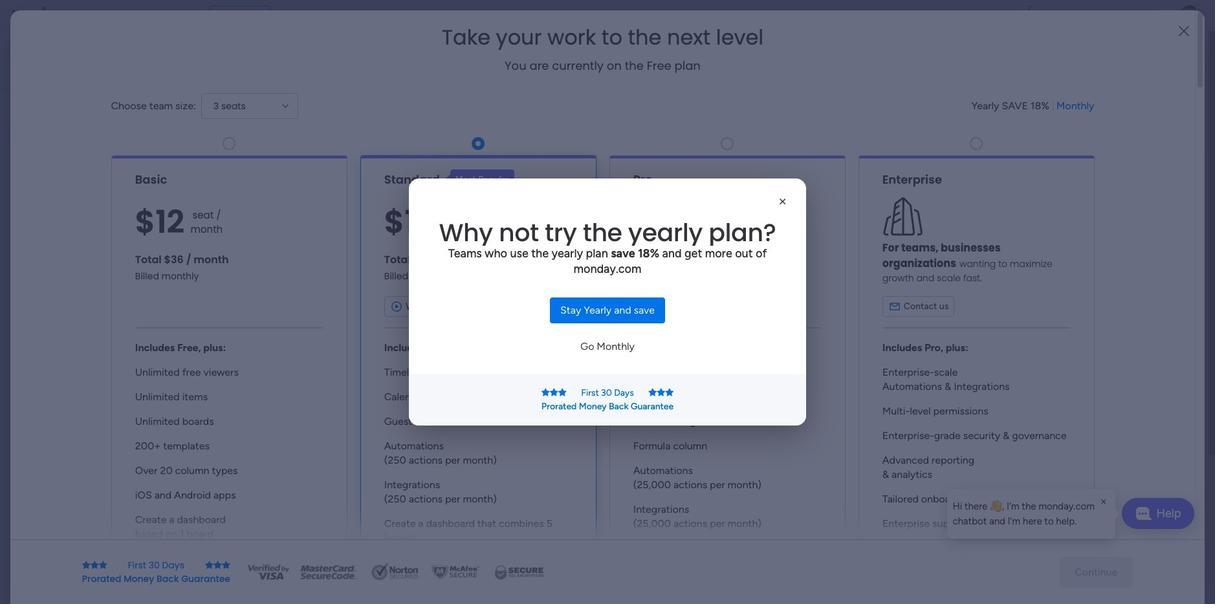 Task type: locate. For each thing, give the bounding box(es) containing it.
document
[[409, 179, 806, 426]]

circle o image
[[982, 154, 990, 164]]

0 vertical spatial terry turtle image
[[269, 532, 295, 558]]

star image
[[550, 388, 558, 397], [558, 388, 567, 397], [648, 388, 657, 397], [82, 561, 90, 570], [90, 561, 99, 570], [99, 561, 107, 570], [213, 561, 222, 570]]

terry turtle image up verified by visa image
[[269, 532, 295, 558]]

enterprise tier selected option
[[858, 155, 1094, 584]]

1 vertical spatial option
[[8, 61, 157, 82]]

billing cycle selection group
[[971, 99, 1094, 113]]

norton secured image
[[366, 563, 424, 582]]

option
[[8, 39, 157, 60], [8, 61, 157, 82], [0, 153, 165, 156]]

select product image
[[12, 9, 25, 22]]

dialog
[[0, 0, 1215, 604], [947, 489, 1115, 539]]

basic tier selected option
[[111, 155, 347, 584]]

component image
[[712, 257, 723, 268]]

check circle image
[[982, 138, 990, 148]]

help image
[[1131, 9, 1144, 22]]

list box
[[0, 151, 165, 460]]

verified by visa image
[[246, 563, 291, 582]]

heading
[[442, 26, 764, 49]]

2 element
[[369, 487, 385, 503], [369, 487, 385, 503]]

notifications image
[[985, 9, 998, 22]]

invite members image
[[1042, 9, 1055, 22]]

quick search results list box
[[239, 121, 932, 451]]

pro tier selected option
[[609, 155, 845, 584]]

public dashboard image
[[712, 236, 726, 250]]

2 vertical spatial option
[[0, 153, 165, 156]]

update feed image
[[1014, 9, 1027, 22]]

1 terry turtle image from the top
[[269, 532, 295, 558]]

star image
[[541, 388, 550, 397], [657, 388, 665, 397], [665, 388, 674, 397], [205, 561, 213, 570], [222, 561, 230, 570]]

2 terry turtle image from the top
[[269, 579, 295, 604]]

chat bot icon image
[[1135, 507, 1151, 520]]

terry turtle image
[[269, 532, 295, 558], [269, 579, 295, 604]]

standard tier selected option
[[360, 155, 596, 584]]

close recently visited image
[[239, 105, 254, 121]]

1 vertical spatial terry turtle image
[[269, 579, 295, 604]]

help center element
[[963, 534, 1157, 585]]

terry turtle image left the mastercard secure code 'image'
[[269, 579, 295, 604]]

mcafee secure image
[[430, 563, 481, 582]]

tier options list box
[[111, 132, 1094, 584]]

add to favorites image
[[668, 236, 681, 249]]



Task type: vqa. For each thing, say whether or not it's contained in the screenshot.
mcafee secure image
yes



Task type: describe. For each thing, give the bounding box(es) containing it.
0 vertical spatial option
[[8, 39, 157, 60]]

component image
[[483, 257, 495, 268]]

templates image image
[[974, 260, 1145, 350]]

close image
[[776, 195, 789, 208]]

mastercard secure code image
[[296, 563, 361, 582]]

getting started element
[[963, 472, 1157, 523]]

ssl encrypted image
[[487, 563, 551, 582]]

monday marketplace image
[[1071, 9, 1084, 22]]

terry turtle image
[[1179, 5, 1199, 26]]

see plans image
[[215, 8, 226, 23]]

search everything image
[[1102, 9, 1115, 22]]

public board image
[[483, 236, 498, 250]]

2 image
[[1023, 1, 1035, 15]]

add to favorites image
[[896, 236, 909, 249]]

remove from favorites image
[[439, 236, 452, 249]]



